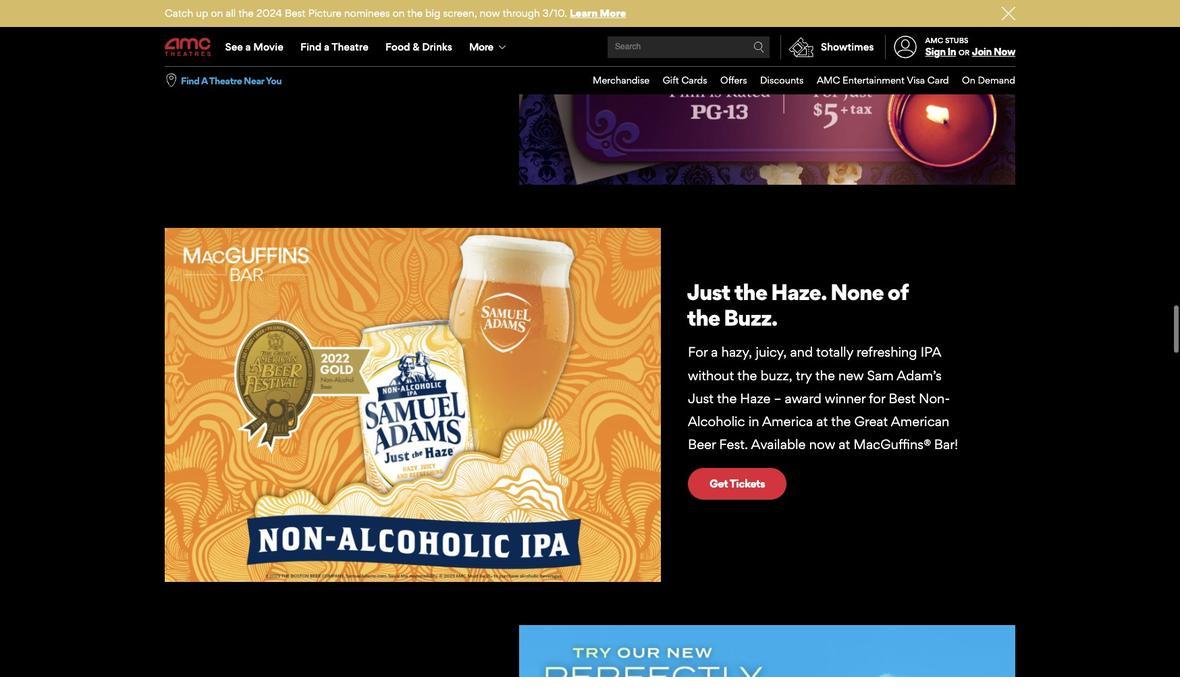 Task type: locate. For each thing, give the bounding box(es) containing it.
see a movie link
[[217, 28, 292, 66]]

a down "picture" on the left
[[324, 41, 329, 53]]

learn more link right 3/10.
[[570, 7, 626, 20]]

amc down showtimes link
[[817, 74, 840, 86]]

demand
[[978, 74, 1015, 86]]

just inside just the haze. none of the buzz.
[[687, 279, 730, 306]]

get tickets link
[[192, 47, 291, 79], [688, 469, 787, 500]]

more down screen,
[[469, 40, 493, 53]]

learn
[[570, 7, 598, 20], [339, 56, 366, 69]]

0 vertical spatial amc
[[925, 36, 943, 45]]

1 horizontal spatial at
[[839, 437, 850, 453]]

available
[[751, 437, 806, 453]]

on right nominees
[[393, 7, 405, 20]]

amc
[[925, 36, 943, 45], [817, 74, 840, 86]]

0 horizontal spatial amc
[[817, 74, 840, 86]]

learn more link down nominees
[[318, 47, 416, 79]]

fest.
[[719, 437, 748, 453]]

0 vertical spatial now
[[480, 7, 500, 20]]

0 vertical spatial get tickets
[[213, 56, 269, 69]]

get tickets down fest.
[[710, 477, 765, 491]]

1 vertical spatial at
[[839, 437, 850, 453]]

theatre inside menu
[[332, 41, 368, 53]]

1 vertical spatial get tickets
[[710, 477, 765, 491]]

just up the for
[[687, 279, 730, 306]]

find
[[300, 41, 322, 53], [181, 75, 199, 86]]

1 vertical spatial menu
[[580, 67, 1015, 94]]

0 horizontal spatial learn
[[339, 56, 366, 69]]

1 vertical spatial theatre
[[209, 75, 242, 86]]

1 horizontal spatial a
[[324, 41, 329, 53]]

now down america
[[809, 437, 835, 453]]

best
[[285, 7, 306, 20], [889, 391, 915, 407]]

just
[[687, 279, 730, 306], [688, 391, 714, 407]]

menu
[[165, 28, 1015, 66], [580, 67, 1015, 94]]

cards
[[681, 74, 707, 86]]

food & drinks
[[385, 41, 452, 53]]

theatre inside button
[[209, 75, 242, 86]]

0 vertical spatial learn more link
[[570, 7, 626, 20]]

1 vertical spatial get tickets link
[[688, 469, 787, 500]]

learn right 3/10.
[[570, 7, 598, 20]]

and
[[790, 345, 813, 361]]

now inside "for a hazy, juicy, and totally refreshing ipa without the buzz, try the new sam adam's just the haze – award winner for best non- alcoholic in america at the great american beer fest. available now at macguffins® bar!"
[[809, 437, 835, 453]]

2 vertical spatial more
[[368, 56, 395, 69]]

1 horizontal spatial amc
[[925, 36, 943, 45]]

1 horizontal spatial learn more link
[[570, 7, 626, 20]]

best inside "for a hazy, juicy, and totally refreshing ipa without the buzz, try the new sam adam's just the haze – award winner for best non- alcoholic in america at the great american beer fest. available now at macguffins® bar!"
[[889, 391, 915, 407]]

now
[[480, 7, 500, 20], [809, 437, 835, 453]]

get
[[213, 56, 232, 69], [710, 477, 728, 491]]

0 vertical spatial learn
[[570, 7, 598, 20]]

a right see
[[245, 41, 251, 53]]

get down fest.
[[710, 477, 728, 491]]

1 vertical spatial learn more link
[[318, 47, 416, 79]]

tickets down fest.
[[730, 477, 765, 491]]

0 vertical spatial find
[[300, 41, 322, 53]]

find left a
[[181, 75, 199, 86]]

theatre up the learn more
[[332, 41, 368, 53]]

the left big
[[407, 7, 423, 20]]

discounts
[[760, 74, 804, 86]]

0 horizontal spatial find
[[181, 75, 199, 86]]

1 vertical spatial learn
[[339, 56, 366, 69]]

more right 3/10.
[[600, 7, 626, 20]]

menu up merchandise link
[[165, 28, 1015, 66]]

the up alcoholic in the bottom of the page
[[717, 391, 737, 407]]

theatre
[[332, 41, 368, 53], [209, 75, 242, 86]]

learn down find a theatre
[[339, 56, 366, 69]]

scream unseen image
[[519, 0, 1015, 185]]

the up the for
[[687, 304, 720, 331]]

the right all
[[238, 7, 254, 20]]

at down award
[[816, 414, 828, 430]]

best right 2024
[[285, 7, 306, 20]]

just down without
[[688, 391, 714, 407]]

amc inside amc stubs sign in or join now
[[925, 36, 943, 45]]

0 vertical spatial best
[[285, 7, 306, 20]]

0 horizontal spatial tickets
[[233, 56, 269, 69]]

learn more link
[[570, 7, 626, 20], [318, 47, 416, 79]]

amc up "sign"
[[925, 36, 943, 45]]

at
[[816, 414, 828, 430], [839, 437, 850, 453]]

get down see
[[213, 56, 232, 69]]

for
[[688, 345, 708, 361]]

0 vertical spatial more
[[600, 7, 626, 20]]

a inside "for a hazy, juicy, and totally refreshing ipa without the buzz, try the new sam adam's just the haze – award winner for best non- alcoholic in america at the great american beer fest. available now at macguffins® bar!"
[[711, 345, 718, 361]]

discounts link
[[747, 67, 804, 94]]

theatre for a
[[332, 41, 368, 53]]

find inside button
[[181, 75, 199, 86]]

0 horizontal spatial get tickets
[[213, 56, 269, 69]]

0 horizontal spatial at
[[816, 414, 828, 430]]

all
[[226, 7, 236, 20]]

0 horizontal spatial a
[[245, 41, 251, 53]]

0 horizontal spatial get tickets link
[[192, 47, 291, 79]]

join
[[972, 45, 992, 58]]

a
[[245, 41, 251, 53], [324, 41, 329, 53], [711, 345, 718, 361]]

tickets down see a movie
[[233, 56, 269, 69]]

1 horizontal spatial get
[[710, 477, 728, 491]]

1 horizontal spatial theatre
[[332, 41, 368, 53]]

1 vertical spatial tickets
[[730, 477, 765, 491]]

the
[[238, 7, 254, 20], [407, 7, 423, 20], [734, 279, 767, 306], [687, 304, 720, 331], [737, 368, 757, 384], [815, 368, 835, 384], [717, 391, 737, 407], [831, 414, 851, 430]]

more
[[600, 7, 626, 20], [469, 40, 493, 53], [368, 56, 395, 69]]

bar!
[[934, 437, 958, 453]]

menu down showtimes image
[[580, 67, 1015, 94]]

catch up on all the 2024 best picture nominees on the big screen, now through 3/10. learn more
[[165, 7, 626, 20]]

user profile image
[[886, 36, 924, 58]]

sam
[[867, 368, 894, 384]]

0 vertical spatial get tickets link
[[192, 47, 291, 79]]

0 vertical spatial just
[[687, 279, 730, 306]]

nominees
[[344, 7, 390, 20]]

0 vertical spatial theatre
[[332, 41, 368, 53]]

&
[[413, 41, 420, 53]]

1 horizontal spatial now
[[809, 437, 835, 453]]

0 vertical spatial get
[[213, 56, 232, 69]]

none
[[830, 279, 884, 306]]

refreshing
[[857, 345, 917, 361]]

get tickets down see
[[213, 56, 269, 69]]

a right the for
[[711, 345, 718, 361]]

now
[[994, 45, 1015, 58]]

juicy,
[[756, 345, 787, 361]]

find down "picture" on the left
[[300, 41, 322, 53]]

now right screen,
[[480, 7, 500, 20]]

more down food
[[368, 56, 395, 69]]

–
[[774, 391, 781, 407]]

1 vertical spatial find
[[181, 75, 199, 86]]

best right for
[[889, 391, 915, 407]]

1 horizontal spatial learn
[[570, 7, 598, 20]]

0 horizontal spatial more
[[368, 56, 395, 69]]

tickets
[[233, 56, 269, 69], [730, 477, 765, 491]]

offers link
[[707, 67, 747, 94]]

theatre right a
[[209, 75, 242, 86]]

1 vertical spatial now
[[809, 437, 835, 453]]

on left all
[[211, 7, 223, 20]]

0 horizontal spatial now
[[480, 7, 500, 20]]

1 horizontal spatial find
[[300, 41, 322, 53]]

on
[[211, 7, 223, 20], [393, 7, 405, 20]]

0 vertical spatial menu
[[165, 28, 1015, 66]]

amc inside 'amc entertainment visa card' link
[[817, 74, 840, 86]]

2 on from the left
[[393, 7, 405, 20]]

0 horizontal spatial theatre
[[209, 75, 242, 86]]

a for hazy,
[[711, 345, 718, 361]]

showtimes link
[[780, 35, 874, 59]]

0 horizontal spatial on
[[211, 7, 223, 20]]

1 vertical spatial amc
[[817, 74, 840, 86]]

1 horizontal spatial more
[[469, 40, 493, 53]]

1 horizontal spatial get tickets
[[710, 477, 765, 491]]

amc logo image
[[165, 38, 212, 56], [165, 38, 212, 56]]

1 vertical spatial just
[[688, 391, 714, 407]]

1 horizontal spatial best
[[889, 391, 915, 407]]

1 vertical spatial more
[[469, 40, 493, 53]]

2 horizontal spatial more
[[600, 7, 626, 20]]

you
[[266, 75, 282, 86]]

0 horizontal spatial best
[[285, 7, 306, 20]]

find for find a theatre
[[300, 41, 322, 53]]

amc entertainment visa card link
[[804, 67, 949, 94]]

at down winner
[[839, 437, 850, 453]]

1 horizontal spatial on
[[393, 7, 405, 20]]

haze.
[[771, 279, 826, 306]]

1 vertical spatial best
[[889, 391, 915, 407]]

2 horizontal spatial a
[[711, 345, 718, 361]]

1 horizontal spatial tickets
[[730, 477, 765, 491]]

cookie consent banner dialog
[[0, 641, 1180, 678]]

amc stubs sign in or join now
[[925, 36, 1015, 58]]



Task type: vqa. For each thing, say whether or not it's contained in the screenshot.
Eugene, OR
no



Task type: describe. For each thing, give the bounding box(es) containing it.
of
[[887, 279, 908, 306]]

ipa
[[921, 345, 941, 361]]

0 horizontal spatial learn more link
[[318, 47, 416, 79]]

just inside "for a hazy, juicy, and totally refreshing ipa without the buzz, try the new sam adam's just the haze – award winner for best non- alcoholic in america at the great american beer fest. available now at macguffins® bar!"
[[688, 391, 714, 407]]

catch
[[165, 7, 193, 20]]

on demand link
[[949, 67, 1015, 94]]

alcoholic
[[688, 414, 745, 430]]

non-
[[919, 391, 950, 407]]

buzz.
[[724, 304, 777, 331]]

near
[[244, 75, 264, 86]]

great
[[854, 414, 888, 430]]

theatre for a
[[209, 75, 242, 86]]

through
[[503, 7, 540, 20]]

menu containing more
[[165, 28, 1015, 66]]

submit search icon image
[[753, 42, 764, 53]]

american
[[891, 414, 949, 430]]

hazy,
[[721, 345, 752, 361]]

amc for sign
[[925, 36, 943, 45]]

for
[[869, 391, 885, 407]]

find a theatre near you button
[[181, 74, 282, 87]]

more button
[[461, 28, 517, 66]]

the left haze.
[[734, 279, 767, 306]]

winner
[[825, 391, 865, 407]]

food
[[385, 41, 410, 53]]

a for movie
[[245, 41, 251, 53]]

gift
[[663, 74, 679, 86]]

for a hazy, juicy, and totally refreshing ipa without the buzz, try the new sam adam's just the haze – award winner for best non- alcoholic in america at the great american beer fest. available now at macguffins® bar!
[[688, 345, 958, 453]]

showtimes image
[[781, 35, 821, 59]]

learn more
[[339, 56, 395, 69]]

3/10.
[[543, 7, 567, 20]]

new
[[838, 368, 864, 384]]

the right try
[[815, 368, 835, 384]]

on
[[962, 74, 975, 86]]

1 horizontal spatial get tickets link
[[688, 469, 787, 500]]

see
[[225, 41, 243, 53]]

buzz,
[[760, 368, 792, 384]]

menu containing merchandise
[[580, 67, 1015, 94]]

join now button
[[972, 45, 1015, 58]]

merchandise link
[[580, 67, 650, 94]]

find a theatre link
[[292, 28, 377, 66]]

try
[[796, 368, 812, 384]]

movie
[[253, 41, 283, 53]]

in
[[748, 414, 759, 430]]

drinks
[[422, 41, 452, 53]]

amc for visa
[[817, 74, 840, 86]]

search the AMC website text field
[[613, 42, 753, 52]]

screen,
[[443, 7, 477, 20]]

stubs
[[945, 36, 969, 45]]

america
[[762, 414, 813, 430]]

just the haze. none of the buzz.
[[687, 279, 908, 331]]

without
[[688, 368, 734, 384]]

or
[[959, 48, 969, 57]]

picture
[[308, 7, 341, 20]]

big
[[425, 7, 440, 20]]

haze
[[740, 391, 771, 407]]

showtimes
[[821, 41, 874, 53]]

the down winner
[[831, 414, 851, 430]]

on demand
[[962, 74, 1015, 86]]

macguffins®
[[853, 437, 931, 453]]

beer
[[688, 437, 716, 453]]

find a theatre
[[300, 41, 368, 53]]

1 vertical spatial get
[[710, 477, 728, 491]]

award
[[785, 391, 821, 407]]

0 vertical spatial tickets
[[233, 56, 269, 69]]

gift cards
[[663, 74, 707, 86]]

sign
[[925, 45, 946, 58]]

visa
[[907, 74, 925, 86]]

adam's
[[897, 368, 942, 384]]

offers
[[720, 74, 747, 86]]

food & drinks link
[[377, 28, 461, 66]]

totally
[[816, 345, 853, 361]]

up
[[196, 7, 208, 20]]

amc entertainment visa card
[[817, 74, 949, 86]]

more inside button
[[469, 40, 493, 53]]

1 on from the left
[[211, 7, 223, 20]]

entertainment
[[843, 74, 905, 86]]

0 horizontal spatial get
[[213, 56, 232, 69]]

a
[[201, 75, 208, 86]]

find for find a theatre near you
[[181, 75, 199, 86]]

merchandise
[[593, 74, 650, 86]]

see a movie
[[225, 41, 283, 53]]

in
[[948, 45, 956, 58]]

gift cards link
[[650, 67, 707, 94]]

card
[[927, 74, 949, 86]]

sign in or join amc stubs element
[[885, 28, 1015, 66]]

sign in button
[[925, 45, 956, 58]]

find a theatre near you
[[181, 75, 282, 86]]

0 vertical spatial at
[[816, 414, 828, 430]]

a for theatre
[[324, 41, 329, 53]]

2024
[[256, 7, 282, 20]]

the up haze
[[737, 368, 757, 384]]



